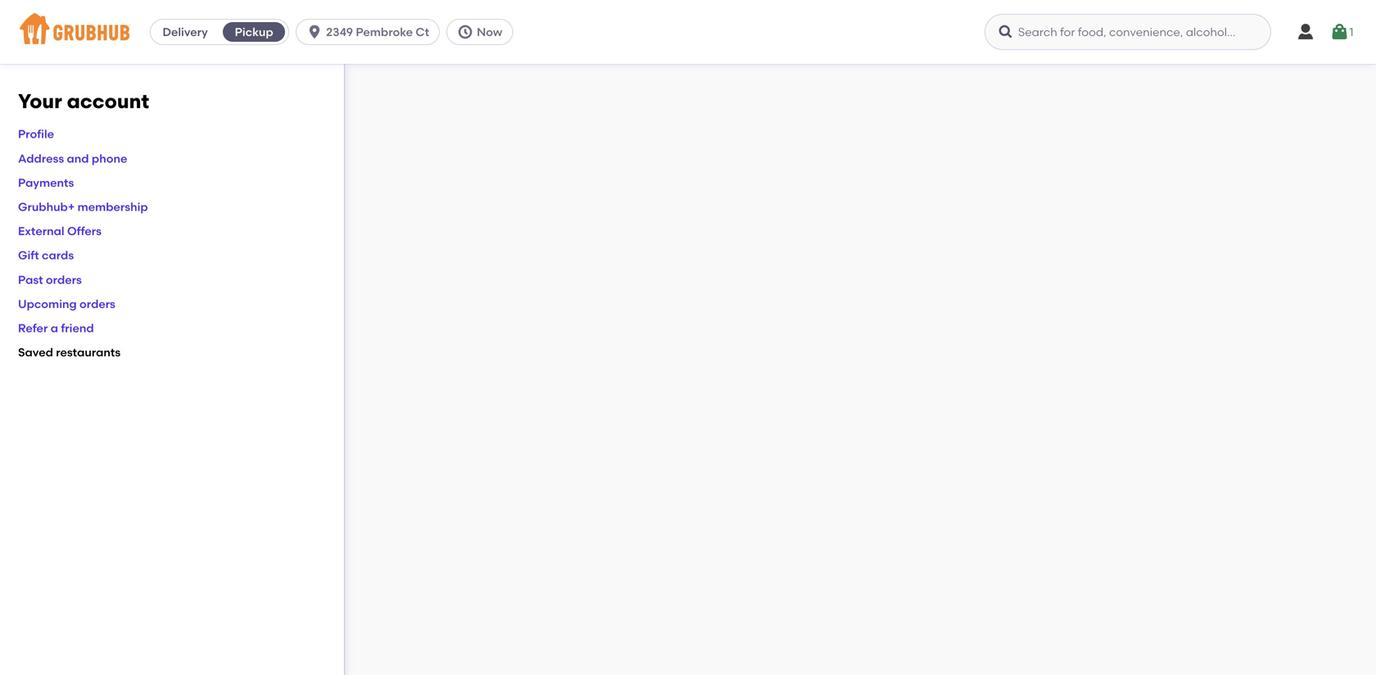 Task type: vqa. For each thing, say whether or not it's contained in the screenshot.
Choose up to six toppings. the $16.00
no



Task type: locate. For each thing, give the bounding box(es) containing it.
1 svg image from the left
[[307, 24, 323, 40]]

1 horizontal spatial svg image
[[457, 24, 474, 40]]

phone
[[92, 151, 127, 165]]

Search for food, convenience, alcohol... search field
[[985, 14, 1272, 50]]

external offers
[[18, 224, 102, 238]]

pembroke
[[356, 25, 413, 39]]

1 button
[[1330, 17, 1354, 47]]

orders for upcoming orders
[[80, 297, 115, 311]]

membership
[[77, 200, 148, 214]]

0 vertical spatial orders
[[46, 273, 82, 287]]

2 svg image from the left
[[457, 24, 474, 40]]

2 horizontal spatial svg image
[[1330, 22, 1350, 42]]

cards
[[42, 248, 74, 262]]

orders up friend
[[80, 297, 115, 311]]

refer a friend
[[18, 321, 94, 335]]

2349
[[326, 25, 353, 39]]

svg image left now
[[457, 24, 474, 40]]

svg image inside 2349 pembroke ct button
[[307, 24, 323, 40]]

delivery
[[163, 25, 208, 39]]

svg image
[[307, 24, 323, 40], [457, 24, 474, 40]]

gift cards link
[[18, 248, 74, 262]]

svg image
[[1296, 22, 1316, 42], [1330, 22, 1350, 42], [998, 24, 1014, 40]]

0 horizontal spatial svg image
[[307, 24, 323, 40]]

1 vertical spatial orders
[[80, 297, 115, 311]]

grubhub+
[[18, 200, 75, 214]]

grubhub+ membership
[[18, 200, 148, 214]]

svg image for now
[[457, 24, 474, 40]]

payments
[[18, 176, 74, 190]]

external offers link
[[18, 224, 102, 238]]

past orders link
[[18, 273, 82, 287]]

delivery button
[[151, 19, 220, 45]]

account
[[67, 89, 149, 113]]

svg image left 2349
[[307, 24, 323, 40]]

refer
[[18, 321, 48, 335]]

orders up upcoming orders link on the left
[[46, 273, 82, 287]]

upcoming orders link
[[18, 297, 115, 311]]

svg image inside now button
[[457, 24, 474, 40]]

now
[[477, 25, 503, 39]]

orders
[[46, 273, 82, 287], [80, 297, 115, 311]]

external
[[18, 224, 64, 238]]

gift cards
[[18, 248, 74, 262]]

past
[[18, 273, 43, 287]]

profile link
[[18, 127, 54, 141]]

and
[[67, 151, 89, 165]]

upcoming orders
[[18, 297, 115, 311]]

past orders
[[18, 273, 82, 287]]

a
[[51, 321, 58, 335]]

address
[[18, 151, 64, 165]]

your
[[18, 89, 62, 113]]

pickup button
[[220, 19, 289, 45]]



Task type: describe. For each thing, give the bounding box(es) containing it.
address and phone link
[[18, 151, 127, 165]]

restaurants
[[56, 345, 121, 359]]

grubhub+ membership link
[[18, 200, 148, 214]]

saved
[[18, 345, 53, 359]]

profile
[[18, 127, 54, 141]]

now button
[[447, 19, 520, 45]]

saved restaurants
[[18, 345, 121, 359]]

ct
[[416, 25, 429, 39]]

1 horizontal spatial svg image
[[1296, 22, 1316, 42]]

2349 pembroke ct button
[[296, 19, 447, 45]]

upcoming
[[18, 297, 77, 311]]

svg image inside "1" button
[[1330, 22, 1350, 42]]

1
[[1350, 25, 1354, 39]]

payments link
[[18, 176, 74, 190]]

0 horizontal spatial svg image
[[998, 24, 1014, 40]]

friend
[[61, 321, 94, 335]]

2349 pembroke ct
[[326, 25, 429, 39]]

pickup
[[235, 25, 273, 39]]

saved restaurants link
[[18, 345, 121, 359]]

orders for past orders
[[46, 273, 82, 287]]

offers
[[67, 224, 102, 238]]

your account
[[18, 89, 149, 113]]

gift
[[18, 248, 39, 262]]

svg image for 2349 pembroke ct
[[307, 24, 323, 40]]

address and phone
[[18, 151, 127, 165]]

refer a friend link
[[18, 321, 94, 335]]

main navigation navigation
[[0, 0, 1377, 64]]



